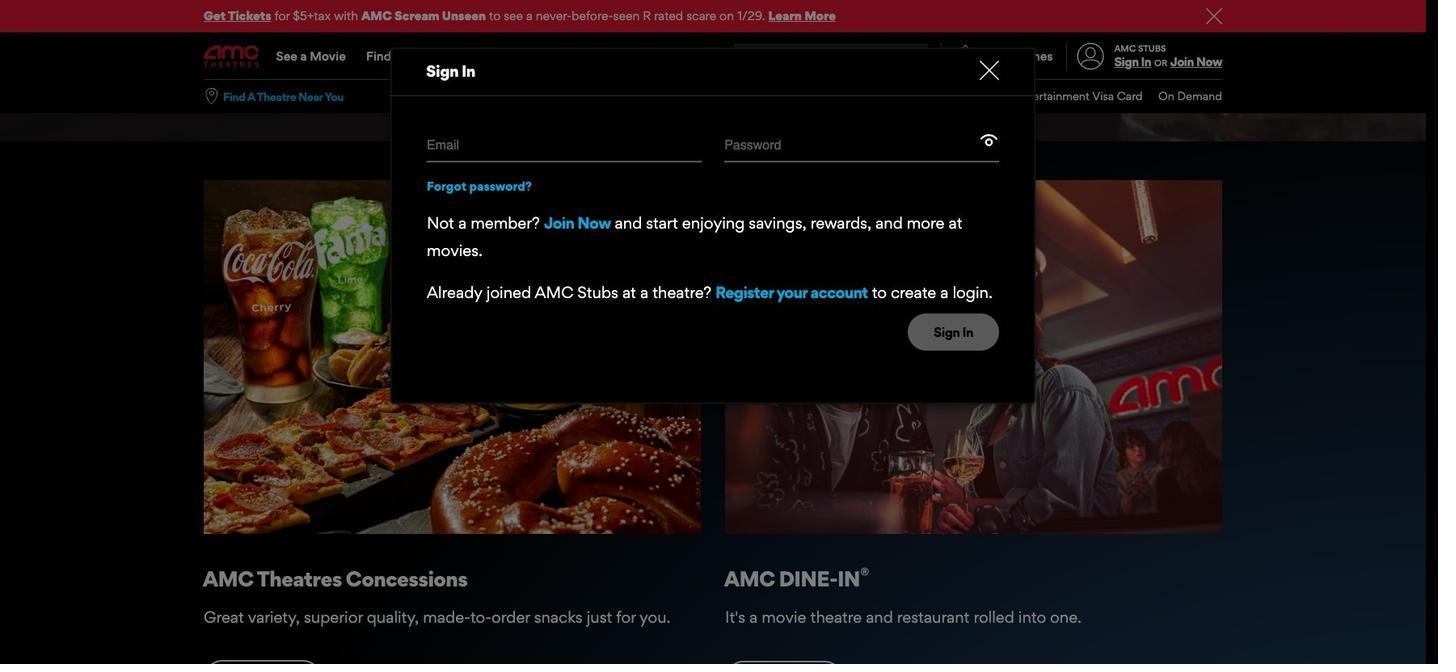 Task type: vqa. For each thing, say whether or not it's contained in the screenshot.
Now at right top
no



Task type: locate. For each thing, give the bounding box(es) containing it.
menu item
[[701, 80, 785, 113], [785, 80, 854, 113], [854, 80, 902, 113], [902, 80, 969, 113], [969, 80, 1143, 113], [1143, 80, 1223, 113]]

Email email field
[[427, 132, 702, 164]]

user profile image
[[1068, 43, 1114, 70]]

1 menu item from the left
[[701, 80, 785, 113]]

amc logo image
[[204, 46, 260, 68], [204, 46, 260, 68]]

close element
[[980, 62, 1000, 82]]

3 menu item from the left
[[854, 80, 902, 113]]

feature fare image
[[204, 180, 701, 535]]

menu
[[204, 34, 1223, 79], [701, 80, 1223, 113]]

Password password field
[[725, 132, 980, 162]]

showtimes image
[[942, 42, 990, 71]]



Task type: describe. For each thing, give the bounding box(es) containing it.
1 vertical spatial menu
[[701, 80, 1223, 113]]

2 menu item from the left
[[785, 80, 854, 113]]

amc dine-in theatres image
[[726, 180, 1223, 535]]

0 vertical spatial menu
[[204, 34, 1223, 79]]

4 menu item from the left
[[902, 80, 969, 113]]

sign in or join amc stubs element
[[1067, 34, 1223, 79]]

6 menu item from the left
[[1143, 80, 1223, 113]]

close image
[[980, 62, 1000, 82]]

5 menu item from the left
[[969, 80, 1143, 113]]



